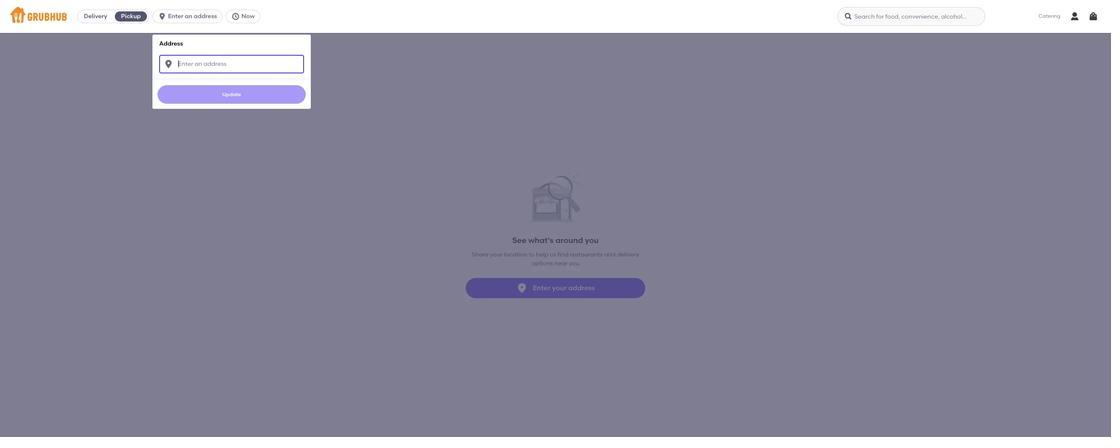 Task type: vqa. For each thing, say whether or not it's contained in the screenshot.
address to the left
yes



Task type: describe. For each thing, give the bounding box(es) containing it.
find
[[558, 251, 569, 259]]

svg image inside now button
[[231, 12, 240, 21]]

pickup
[[121, 13, 141, 20]]

address for enter an address
[[194, 13, 217, 20]]

enter for enter your address
[[533, 284, 550, 292]]

delivery
[[617, 251, 639, 259]]

enter an address button
[[153, 10, 226, 23]]

update button
[[158, 85, 306, 104]]

address
[[159, 40, 183, 47]]

enter an address
[[168, 13, 217, 20]]

position icon image
[[516, 283, 528, 294]]

see
[[512, 236, 527, 245]]

0 vertical spatial you
[[585, 236, 599, 245]]

Enter an address search field
[[159, 55, 304, 73]]

delivery
[[84, 13, 107, 20]]

enter your address
[[533, 284, 595, 292]]

help
[[536, 251, 549, 259]]

you inside share your location to help us find restaurants and delivery options near you
[[569, 260, 579, 267]]

address for enter your address
[[568, 284, 595, 292]]

update
[[222, 91, 241, 97]]

now button
[[226, 10, 264, 23]]

what's
[[528, 236, 554, 245]]

and
[[604, 251, 616, 259]]



Task type: locate. For each thing, give the bounding box(es) containing it.
1 vertical spatial address
[[568, 284, 595, 292]]

0 vertical spatial address
[[194, 13, 217, 20]]

now
[[242, 13, 255, 20]]

to
[[529, 251, 535, 259]]

1 horizontal spatial address
[[568, 284, 595, 292]]

pickup button
[[113, 10, 149, 23]]

delivery button
[[78, 10, 113, 23]]

restaurants
[[570, 251, 603, 259]]

your for share
[[490, 251, 502, 259]]

us
[[550, 251, 556, 259]]

share your location to help us find restaurants and delivery options near you
[[472, 251, 639, 267]]

enter right 'position icon'
[[533, 284, 550, 292]]

svg image
[[1088, 11, 1098, 22], [231, 12, 240, 21], [844, 12, 853, 21], [163, 59, 174, 69]]

enter your address button
[[466, 278, 645, 299]]

0 horizontal spatial you
[[569, 260, 579, 267]]

1 vertical spatial enter
[[533, 284, 550, 292]]

svg image
[[158, 12, 166, 21]]

enter left an
[[168, 13, 183, 20]]

see what's around you
[[512, 236, 599, 245]]

1 horizontal spatial your
[[552, 284, 567, 292]]

you right near
[[569, 260, 579, 267]]

your right share
[[490, 251, 502, 259]]

catering button
[[1033, 7, 1066, 26]]

1 horizontal spatial enter
[[533, 284, 550, 292]]

share
[[472, 251, 489, 259]]

enter inside the main navigation navigation
[[168, 13, 183, 20]]

address
[[194, 13, 217, 20], [568, 284, 595, 292]]

1 vertical spatial your
[[552, 284, 567, 292]]

near
[[554, 260, 568, 267]]

0 horizontal spatial your
[[490, 251, 502, 259]]

location
[[504, 251, 527, 259]]

an
[[185, 13, 192, 20]]

enter for enter an address
[[168, 13, 183, 20]]

0 vertical spatial your
[[490, 251, 502, 259]]

around
[[555, 236, 583, 245]]

1 vertical spatial you
[[569, 260, 579, 267]]

you up 'restaurants'
[[585, 236, 599, 245]]

your down near
[[552, 284, 567, 292]]

catering
[[1039, 13, 1060, 19]]

enter
[[168, 13, 183, 20], [533, 284, 550, 292]]

address down 'restaurants'
[[568, 284, 595, 292]]

1 horizontal spatial you
[[585, 236, 599, 245]]

address right an
[[194, 13, 217, 20]]

your for enter
[[552, 284, 567, 292]]

your inside enter your address button
[[552, 284, 567, 292]]

0 horizontal spatial address
[[194, 13, 217, 20]]

0 vertical spatial enter
[[168, 13, 183, 20]]

0 horizontal spatial enter
[[168, 13, 183, 20]]

your inside share your location to help us find restaurants and delivery options near you
[[490, 251, 502, 259]]

options
[[532, 260, 553, 267]]

address inside the main navigation navigation
[[194, 13, 217, 20]]

main navigation navigation
[[0, 0, 1111, 438]]

your
[[490, 251, 502, 259], [552, 284, 567, 292]]

you
[[585, 236, 599, 245], [569, 260, 579, 267]]



